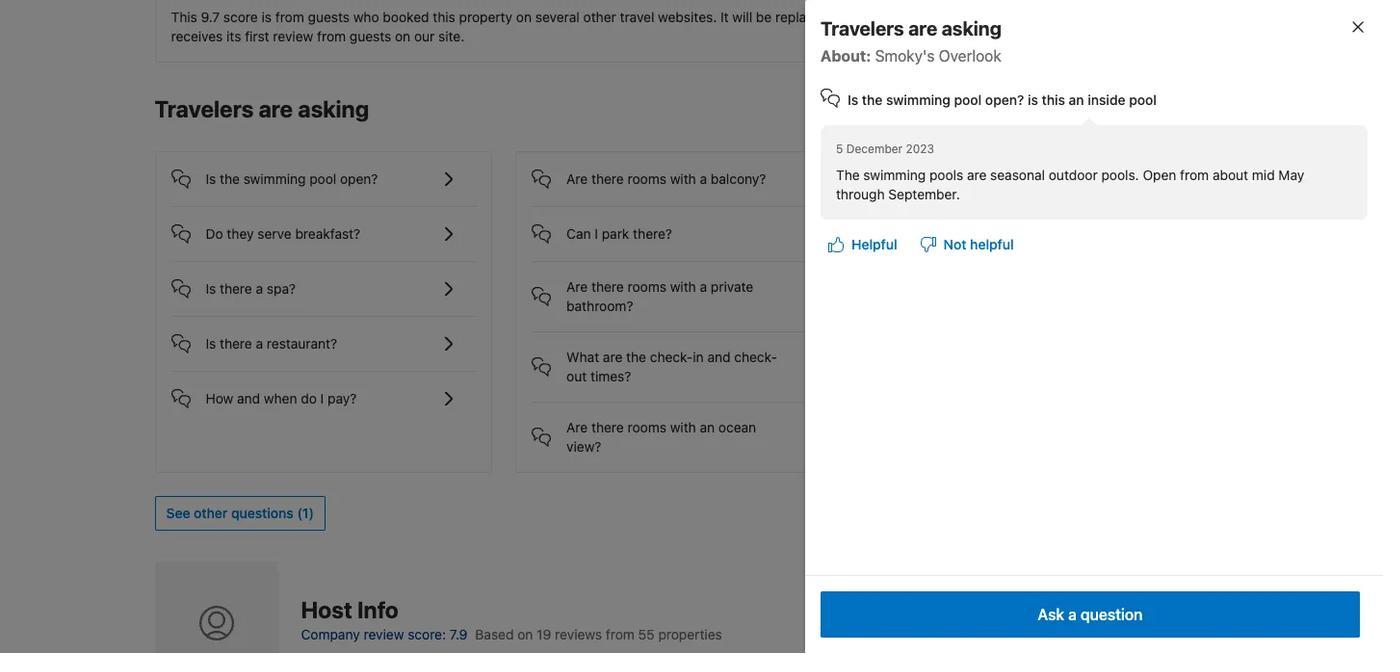 Task type: describe. For each thing, give the bounding box(es) containing it.
about:
[[821, 47, 871, 65]]

see for see availability
[[1108, 102, 1132, 119]]

park
[[602, 226, 629, 242]]

smoky's
[[875, 47, 935, 65]]

travelers are asking about: smoky's overlook
[[821, 17, 1002, 65]]

do
[[206, 226, 223, 242]]

asking for travelers are asking
[[298, 96, 369, 123]]

the
[[836, 167, 860, 183]]

travel
[[620, 9, 654, 25]]

is for is the swimming pool open? is this an inside pool
[[848, 92, 859, 108]]

september.
[[888, 186, 960, 202]]

i inside can i park there? button
[[595, 226, 598, 242]]

are there rooms with a private bathroom? button
[[532, 262, 837, 316]]

a inside this 9.7 score is from guests who booked this property on several other travel websites. it will be replaced by a booking.com review score once this property receives its first review from guests on our site.
[[852, 9, 859, 25]]

the for is the swimming pool open?
[[220, 171, 240, 187]]

there for is there a restaurant?
[[220, 336, 252, 352]]

are there rooms with a balcony?
[[567, 171, 766, 187]]

do they serve breakfast?
[[206, 226, 360, 242]]

there for are there rooms with an ocean view?
[[591, 419, 624, 436]]

the inside what are the check-in and check- out times?
[[626, 349, 646, 365]]

2023
[[906, 142, 934, 156]]

1 check- from the left
[[650, 349, 693, 365]]

are there rooms with a balcony? button
[[532, 153, 837, 191]]

0 vertical spatial guests
[[308, 9, 350, 25]]

not helpful
[[944, 236, 1014, 252]]

this 9.7 score is from guests who booked this property on several other travel websites. it will be replaced by a booking.com review score once this property receives its first review from guests on our site.
[[171, 9, 1143, 45]]

there?
[[633, 226, 672, 242]]

they
[[227, 226, 254, 242]]

what are the check-in and check- out times? button
[[532, 333, 837, 387]]

do they serve breakfast? button
[[171, 207, 476, 246]]

there for is there a spa?
[[220, 281, 252, 297]]

our
[[414, 28, 435, 45]]

websites.
[[658, 9, 717, 25]]

pools
[[930, 167, 963, 183]]

when
[[264, 390, 297, 407]]

breakfast?
[[295, 226, 360, 242]]

rooms for ocean
[[628, 419, 667, 436]]

a inside button
[[256, 336, 263, 352]]

reviews
[[555, 626, 602, 642]]

based
[[475, 626, 514, 642]]

balcony?
[[711, 171, 766, 187]]

1 property from the left
[[459, 9, 513, 25]]

see other questions (1) button
[[155, 496, 326, 531]]

several
[[535, 9, 580, 25]]

still
[[988, 251, 1022, 273]]

score:
[[408, 626, 446, 642]]

are for are there rooms with an ocean view?
[[567, 419, 588, 436]]

will
[[732, 9, 752, 25]]

is the swimming pool open?
[[206, 171, 378, 187]]

are there rooms with a private bathroom?
[[567, 279, 753, 314]]

0 vertical spatial on
[[516, 9, 532, 25]]

by
[[833, 9, 848, 25]]

the swimming pools are seasonal outdoor pools. open from about mid may through september.
[[836, 167, 1305, 202]]

host info company review score: 7.9 based on 19 reviews from 55 properties
[[301, 596, 722, 642]]

(1)
[[297, 505, 314, 521]]

from right first
[[317, 28, 346, 45]]

what
[[567, 349, 599, 365]]

receives
[[171, 28, 223, 45]]

is for is the swimming pool open?
[[206, 171, 216, 187]]

pool for is the swimming pool open?
[[309, 171, 336, 187]]

ask a question button
[[821, 591, 1360, 638]]

is the swimming pool open? button
[[171, 153, 476, 191]]

and inside what are the check-in and check- out times?
[[707, 349, 731, 365]]

host
[[301, 596, 352, 623]]

there for are there rooms with a balcony?
[[591, 171, 624, 187]]

are for travelers are asking about: smoky's overlook
[[908, 17, 937, 39]]

this
[[171, 9, 197, 25]]

booked
[[383, 9, 429, 25]]

first
[[245, 28, 269, 45]]

a inside 'dialog'
[[1068, 606, 1077, 623]]

open
[[1143, 167, 1176, 183]]

in
[[693, 349, 704, 365]]

about
[[1213, 167, 1248, 183]]

and inside how and when do i pay? button
[[237, 390, 260, 407]]

1 vertical spatial on
[[395, 28, 411, 45]]

may
[[1279, 167, 1305, 183]]

view?
[[567, 439, 602, 455]]

2 property from the left
[[1090, 9, 1143, 25]]

are for are there rooms with a private bathroom?
[[567, 279, 588, 295]]

is the swimming pool open? is this an inside pool
[[848, 92, 1157, 108]]

rooms for balcony?
[[628, 171, 667, 187]]

overlook
[[939, 47, 1002, 65]]

once
[[1030, 9, 1060, 25]]

ask
[[1038, 606, 1065, 623]]

can
[[567, 226, 591, 242]]

9.7
[[201, 9, 220, 25]]

see availability button
[[1096, 94, 1214, 128]]

how
[[206, 390, 233, 407]]

private
[[711, 279, 753, 295]]

info
[[357, 596, 399, 623]]

55
[[638, 626, 655, 642]]

question
[[1081, 606, 1143, 623]]

it
[[721, 9, 729, 25]]

bathroom?
[[567, 298, 633, 314]]

be
[[756, 9, 772, 25]]

helpful button
[[821, 227, 905, 262]]

who
[[353, 9, 379, 25]]

booking.com
[[863, 9, 944, 25]]

1 vertical spatial guests
[[350, 28, 391, 45]]



Task type: locate. For each thing, give the bounding box(es) containing it.
1 rooms from the top
[[628, 171, 667, 187]]

1 horizontal spatial check-
[[734, 349, 777, 365]]

an left inside
[[1069, 92, 1084, 108]]

0 vertical spatial review
[[947, 9, 988, 25]]

other left the questions on the left of the page
[[194, 505, 228, 521]]

1 horizontal spatial pool
[[954, 92, 982, 108]]

the up december
[[862, 92, 883, 108]]

from left 55
[[606, 626, 635, 642]]

rooms inside the are there rooms with a private bathroom?
[[628, 279, 667, 295]]

helpful
[[970, 236, 1014, 252]]

2 vertical spatial are
[[567, 419, 588, 436]]

1 vertical spatial and
[[237, 390, 260, 407]]

open? down overlook
[[985, 92, 1024, 108]]

swimming down 'smoky's'
[[886, 92, 951, 108]]

other left the travel on the top of page
[[583, 9, 616, 25]]

5 december 2023
[[836, 142, 934, 156]]

a right by
[[852, 9, 859, 25]]

an left ocean
[[700, 419, 715, 436]]

travelers inside travelers are asking about: smoky's overlook
[[821, 17, 904, 39]]

are inside the are there rooms with an ocean view?
[[567, 419, 588, 436]]

guests left who
[[308, 9, 350, 25]]

the up the times?
[[626, 349, 646, 365]]

1 horizontal spatial i
[[595, 226, 598, 242]]

not
[[944, 236, 967, 252]]

company
[[301, 626, 360, 642]]

3 are from the top
[[567, 419, 588, 436]]

rooms down the times?
[[628, 419, 667, 436]]

0 horizontal spatial travelers
[[155, 96, 254, 123]]

an
[[1069, 92, 1084, 108], [700, 419, 715, 436]]

and right in
[[707, 349, 731, 365]]

i right can on the left of the page
[[595, 226, 598, 242]]

1 vertical spatial is
[[1028, 92, 1038, 108]]

2 horizontal spatial pool
[[1129, 92, 1157, 108]]

guests
[[308, 9, 350, 25], [350, 28, 391, 45]]

there left spa?
[[220, 281, 252, 297]]

is up how
[[206, 336, 216, 352]]

2 vertical spatial rooms
[[628, 419, 667, 436]]

see
[[1108, 102, 1132, 119], [166, 505, 190, 521]]

rooms for private
[[628, 279, 667, 295]]

asking inside travelers are asking about: smoky's overlook
[[942, 17, 1002, 39]]

asking up is the swimming pool open? button
[[298, 96, 369, 123]]

0 horizontal spatial pool
[[309, 171, 336, 187]]

on down booked
[[395, 28, 411, 45]]

there up park
[[591, 171, 624, 187]]

2 vertical spatial with
[[670, 419, 696, 436]]

travelers for travelers are asking
[[155, 96, 254, 123]]

score left once
[[991, 9, 1026, 25]]

other
[[583, 9, 616, 25], [194, 505, 228, 521]]

0 vertical spatial other
[[583, 9, 616, 25]]

1 vertical spatial are
[[567, 279, 588, 295]]

0 vertical spatial i
[[595, 226, 598, 242]]

is for is there a spa?
[[206, 281, 216, 297]]

are for travelers are asking
[[259, 96, 293, 123]]

a left private
[[700, 279, 707, 295]]

0 vertical spatial is
[[262, 9, 272, 25]]

2 are from the top
[[567, 279, 588, 295]]

times?
[[590, 368, 631, 385]]

i inside how and when do i pay? button
[[320, 390, 324, 407]]

i right do
[[320, 390, 324, 407]]

december
[[846, 142, 903, 156]]

the up 'they'
[[220, 171, 240, 187]]

is left inside
[[1028, 92, 1038, 108]]

0 horizontal spatial property
[[459, 9, 513, 25]]

are for are there rooms with a balcony?
[[567, 171, 588, 187]]

an inside travelers are asking 'dialog'
[[1069, 92, 1084, 108]]

0 horizontal spatial asking
[[298, 96, 369, 123]]

1 score from the left
[[223, 9, 258, 25]]

do
[[301, 390, 317, 407]]

0 horizontal spatial open?
[[340, 171, 378, 187]]

0 horizontal spatial review
[[273, 28, 313, 45]]

pool right inside
[[1129, 92, 1157, 108]]

on
[[516, 9, 532, 25], [395, 28, 411, 45], [518, 626, 533, 642]]

can i park there? button
[[532, 207, 837, 246]]

are inside the swimming pools are seasonal outdoor pools. open from about mid may through september.
[[967, 167, 987, 183]]

is up do
[[206, 171, 216, 187]]

with for private
[[670, 279, 696, 295]]

there
[[591, 171, 624, 187], [591, 279, 624, 295], [220, 281, 252, 297], [220, 336, 252, 352], [591, 419, 624, 436]]

is down do
[[206, 281, 216, 297]]

see availability
[[1108, 102, 1203, 119]]

still looking?
[[988, 251, 1103, 273]]

rooms up bathroom?
[[628, 279, 667, 295]]

from inside host info company review score: 7.9 based on 19 reviews from 55 properties
[[606, 626, 635, 642]]

a right "ask"
[[1068, 606, 1077, 623]]

questions
[[231, 505, 294, 521]]

0 vertical spatial open?
[[985, 92, 1024, 108]]

1 horizontal spatial review
[[364, 626, 404, 642]]

7.9
[[450, 626, 468, 642]]

how and when do i pay?
[[206, 390, 357, 407]]

travelers down receives
[[155, 96, 254, 123]]

with
[[670, 171, 696, 187], [670, 279, 696, 295], [670, 419, 696, 436]]

property up site.
[[459, 9, 513, 25]]

are
[[908, 17, 937, 39], [259, 96, 293, 123], [967, 167, 987, 183], [603, 349, 623, 365]]

are inside what are the check-in and check- out times?
[[603, 349, 623, 365]]

restaurant?
[[267, 336, 337, 352]]

other inside button
[[194, 505, 228, 521]]

are up the times?
[[603, 349, 623, 365]]

travelers are asking
[[155, 96, 369, 123]]

0 vertical spatial travelers
[[821, 17, 904, 39]]

check- down the are there rooms with a private bathroom?
[[650, 349, 693, 365]]

score up its
[[223, 9, 258, 25]]

the for is the swimming pool open? is this an inside pool
[[862, 92, 883, 108]]

serve
[[258, 226, 292, 242]]

swimming for is the swimming pool open? is this an inside pool
[[886, 92, 951, 108]]

1 horizontal spatial is
[[1028, 92, 1038, 108]]

are for what are the check-in and check- out times?
[[603, 349, 623, 365]]

0 vertical spatial the
[[862, 92, 883, 108]]

this inside travelers are asking 'dialog'
[[1042, 92, 1065, 108]]

are up view? at the bottom of page
[[567, 419, 588, 436]]

1 horizontal spatial the
[[626, 349, 646, 365]]

2 vertical spatial the
[[626, 349, 646, 365]]

this up site.
[[433, 9, 455, 25]]

an inside the are there rooms with an ocean view?
[[700, 419, 715, 436]]

1 horizontal spatial travelers
[[821, 17, 904, 39]]

1 vertical spatial review
[[273, 28, 313, 45]]

1 vertical spatial the
[[220, 171, 240, 187]]

there down the is there a spa? at left top
[[220, 336, 252, 352]]

see left availability
[[1108, 102, 1132, 119]]

1 vertical spatial open?
[[340, 171, 378, 187]]

open? for is the swimming pool open? is this an inside pool
[[985, 92, 1024, 108]]

with left private
[[670, 279, 696, 295]]

check-
[[650, 349, 693, 365], [734, 349, 777, 365]]

open?
[[985, 92, 1024, 108], [340, 171, 378, 187]]

see for see other questions (1)
[[166, 505, 190, 521]]

2 vertical spatial review
[[364, 626, 404, 642]]

pools.
[[1101, 167, 1139, 183]]

travelers up about:
[[821, 17, 904, 39]]

1 vertical spatial with
[[670, 279, 696, 295]]

ask a question
[[1038, 606, 1143, 623]]

is for is there a restaurant?
[[206, 336, 216, 352]]

0 horizontal spatial score
[[223, 9, 258, 25]]

are up bathroom?
[[567, 279, 588, 295]]

from right open
[[1180, 167, 1209, 183]]

asking up overlook
[[942, 17, 1002, 39]]

is inside button
[[206, 336, 216, 352]]

0 horizontal spatial other
[[194, 505, 228, 521]]

0 vertical spatial with
[[670, 171, 696, 187]]

on inside host info company review score: 7.9 based on 19 reviews from 55 properties
[[518, 626, 533, 642]]

properties
[[658, 626, 722, 642]]

0 horizontal spatial is
[[262, 9, 272, 25]]

guests down who
[[350, 28, 391, 45]]

is there a spa? button
[[171, 262, 476, 301]]

travelers for travelers are asking about: smoky's overlook
[[821, 17, 904, 39]]

with for ocean
[[670, 419, 696, 436]]

0 vertical spatial asking
[[942, 17, 1002, 39]]

2 vertical spatial on
[[518, 626, 533, 642]]

are right the pools
[[967, 167, 987, 183]]

3 with from the top
[[670, 419, 696, 436]]

the
[[862, 92, 883, 108], [220, 171, 240, 187], [626, 349, 646, 365]]

availability
[[1135, 102, 1203, 119]]

review right first
[[273, 28, 313, 45]]

rooms inside the are there rooms with an ocean view?
[[628, 419, 667, 436]]

are up is the swimming pool open?
[[259, 96, 293, 123]]

not helpful button
[[913, 227, 1022, 262]]

is there a restaurant?
[[206, 336, 337, 352]]

a left "balcony?"
[[700, 171, 707, 187]]

2 check- from the left
[[734, 349, 777, 365]]

2 horizontal spatial review
[[947, 9, 988, 25]]

this right once
[[1064, 9, 1086, 25]]

2 rooms from the top
[[628, 279, 667, 295]]

1 horizontal spatial other
[[583, 9, 616, 25]]

open? for is the swimming pool open?
[[340, 171, 378, 187]]

0 vertical spatial an
[[1069, 92, 1084, 108]]

2 with from the top
[[670, 279, 696, 295]]

other inside this 9.7 score is from guests who booked this property on several other travel websites. it will be replaced by a booking.com review score once this property receives its first review from guests on our site.
[[583, 9, 616, 25]]

0 vertical spatial rooms
[[628, 171, 667, 187]]

open? inside travelers are asking 'dialog'
[[985, 92, 1024, 108]]

looking?
[[1026, 251, 1103, 273]]

is inside travelers are asking 'dialog'
[[848, 92, 859, 108]]

are there rooms with an ocean view?
[[567, 419, 756, 455]]

1 vertical spatial rooms
[[628, 279, 667, 295]]

are up can on the left of the page
[[567, 171, 588, 187]]

see left the questions on the left of the page
[[166, 505, 190, 521]]

3 rooms from the top
[[628, 419, 667, 436]]

are inside travelers are asking about: smoky's overlook
[[908, 17, 937, 39]]

with inside the are there rooms with a private bathroom?
[[670, 279, 696, 295]]

swimming for is the swimming pool open?
[[243, 171, 306, 187]]

pool for is the swimming pool open? is this an inside pool
[[954, 92, 982, 108]]

travelers are asking dialog
[[774, 0, 1383, 653]]

property right once
[[1090, 9, 1143, 25]]

1 horizontal spatial open?
[[985, 92, 1024, 108]]

rooms
[[628, 171, 667, 187], [628, 279, 667, 295], [628, 419, 667, 436]]

from left who
[[275, 9, 304, 25]]

a left spa?
[[256, 281, 263, 297]]

outdoor
[[1049, 167, 1098, 183]]

is down about:
[[848, 92, 859, 108]]

open? up do they serve breakfast? 'button'
[[340, 171, 378, 187]]

1 horizontal spatial score
[[991, 9, 1026, 25]]

0 vertical spatial are
[[567, 171, 588, 187]]

pool inside button
[[309, 171, 336, 187]]

there inside the are there rooms with an ocean view?
[[591, 419, 624, 436]]

0 vertical spatial and
[[707, 349, 731, 365]]

pool down overlook
[[954, 92, 982, 108]]

1 horizontal spatial asking
[[942, 17, 1002, 39]]

mid
[[1252, 167, 1275, 183]]

site.
[[438, 28, 465, 45]]

pool up do they serve breakfast? 'button'
[[309, 171, 336, 187]]

review up overlook
[[947, 9, 988, 25]]

1 horizontal spatial and
[[707, 349, 731, 365]]

a inside the are there rooms with a private bathroom?
[[700, 279, 707, 295]]

are inside the are there rooms with a private bathroom?
[[567, 279, 588, 295]]

on left the several
[[516, 9, 532, 25]]

5
[[836, 142, 843, 156]]

2 horizontal spatial the
[[862, 92, 883, 108]]

1 horizontal spatial an
[[1069, 92, 1084, 108]]

1 horizontal spatial see
[[1108, 102, 1132, 119]]

swimming
[[886, 92, 951, 108], [863, 167, 926, 183], [243, 171, 306, 187]]

how and when do i pay? button
[[171, 372, 476, 411]]

can i park there?
[[567, 226, 672, 242]]

1 vertical spatial i
[[320, 390, 324, 407]]

with inside the are there rooms with an ocean view?
[[670, 419, 696, 436]]

swimming up "serve"
[[243, 171, 306, 187]]

is
[[262, 9, 272, 25], [1028, 92, 1038, 108]]

review inside host info company review score: 7.9 based on 19 reviews from 55 properties
[[364, 626, 404, 642]]

0 horizontal spatial see
[[166, 505, 190, 521]]

1 with from the top
[[670, 171, 696, 187]]

1 vertical spatial travelers
[[155, 96, 254, 123]]

0 horizontal spatial an
[[700, 419, 715, 436]]

this left inside
[[1042, 92, 1065, 108]]

inside
[[1088, 92, 1126, 108]]

are there rooms with an ocean view? button
[[532, 403, 837, 457]]

ocean
[[719, 419, 756, 436]]

and right how
[[237, 390, 260, 407]]

rooms up there?
[[628, 171, 667, 187]]

0 horizontal spatial check-
[[650, 349, 693, 365]]

is there a spa?
[[206, 281, 296, 297]]

review down info
[[364, 626, 404, 642]]

out
[[567, 368, 587, 385]]

swimming down "5 december 2023"
[[863, 167, 926, 183]]

is inside travelers are asking 'dialog'
[[1028, 92, 1038, 108]]

1 vertical spatial see
[[166, 505, 190, 521]]

0 horizontal spatial the
[[220, 171, 240, 187]]

is inside this 9.7 score is from guests who booked this property on several other travel websites. it will be replaced by a booking.com review score once this property receives its first review from guests on our site.
[[262, 9, 272, 25]]

0 vertical spatial see
[[1108, 102, 1132, 119]]

from inside the swimming pools are seasonal outdoor pools. open from about mid may through september.
[[1180, 167, 1209, 183]]

seasonal
[[990, 167, 1045, 183]]

through
[[836, 186, 885, 202]]

a left restaurant?
[[256, 336, 263, 352]]

with up can i park there? button
[[670, 171, 696, 187]]

0 horizontal spatial i
[[320, 390, 324, 407]]

from
[[275, 9, 304, 25], [317, 28, 346, 45], [1180, 167, 1209, 183], [606, 626, 635, 642]]

with left ocean
[[670, 419, 696, 436]]

travelers
[[821, 17, 904, 39], [155, 96, 254, 123]]

are
[[567, 171, 588, 187], [567, 279, 588, 295], [567, 419, 588, 436]]

there inside the are there rooms with a private bathroom?
[[591, 279, 624, 295]]

this
[[433, 9, 455, 25], [1064, 9, 1086, 25], [1042, 92, 1065, 108]]

on left 19
[[518, 626, 533, 642]]

are up 'smoky's'
[[908, 17, 937, 39]]

see other questions (1)
[[166, 505, 314, 521]]

a
[[852, 9, 859, 25], [700, 171, 707, 187], [700, 279, 707, 295], [256, 281, 263, 297], [256, 336, 263, 352], [1068, 606, 1077, 623]]

pay?
[[328, 390, 357, 407]]

the inside travelers are asking 'dialog'
[[862, 92, 883, 108]]

0 horizontal spatial and
[[237, 390, 260, 407]]

helpful
[[852, 236, 897, 252]]

its
[[226, 28, 241, 45]]

check- right in
[[734, 349, 777, 365]]

spa?
[[267, 281, 296, 297]]

open? inside is the swimming pool open? button
[[340, 171, 378, 187]]

i
[[595, 226, 598, 242], [320, 390, 324, 407]]

with for balcony?
[[670, 171, 696, 187]]

1 vertical spatial an
[[700, 419, 715, 436]]

swimming inside button
[[243, 171, 306, 187]]

asking for travelers are asking about: smoky's overlook
[[942, 17, 1002, 39]]

19
[[537, 626, 551, 642]]

1 are from the top
[[567, 171, 588, 187]]

swimming inside the swimming pools are seasonal outdoor pools. open from about mid may through september.
[[863, 167, 926, 183]]

is there a restaurant? button
[[171, 317, 476, 356]]

1 vertical spatial other
[[194, 505, 228, 521]]

there up view? at the bottom of page
[[591, 419, 624, 436]]

1 vertical spatial asking
[[298, 96, 369, 123]]

pool
[[954, 92, 982, 108], [1129, 92, 1157, 108], [309, 171, 336, 187]]

2 score from the left
[[991, 9, 1026, 25]]

there up bathroom?
[[591, 279, 624, 295]]

is up first
[[262, 9, 272, 25]]

there for are there rooms with a private bathroom?
[[591, 279, 624, 295]]

1 horizontal spatial property
[[1090, 9, 1143, 25]]



Task type: vqa. For each thing, say whether or not it's contained in the screenshot.
12
no



